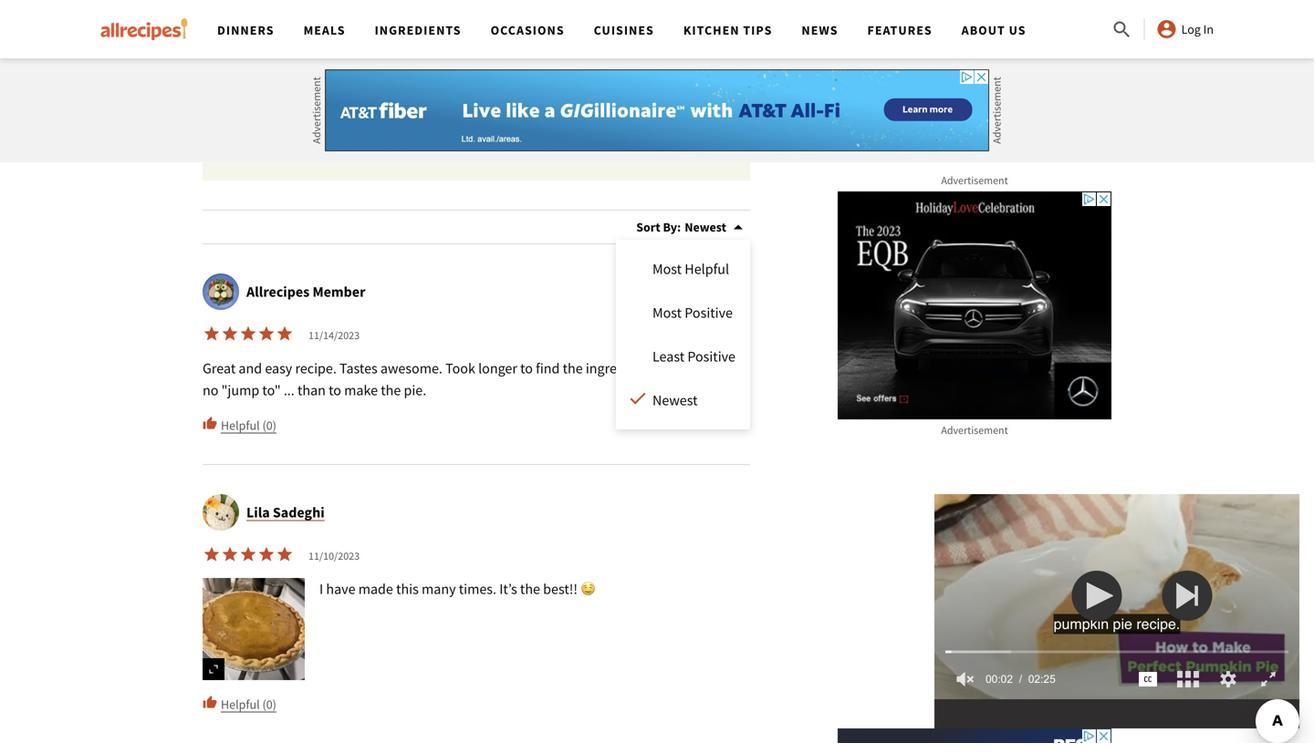 Task type: vqa. For each thing, say whether or not it's contained in the screenshot.
'REVIEWS'
no



Task type: locate. For each thing, give the bounding box(es) containing it.
newest inside button
[[652, 392, 698, 410]]

the right of
[[285, 61, 305, 80]]

about
[[962, 22, 1005, 38]]

and
[[493, 83, 516, 101], [239, 360, 262, 378]]

00:02 timer
[[986, 660, 1013, 700]]

1 helpful (0) button from the top
[[203, 416, 276, 435]]

and up the "jump
[[239, 360, 262, 378]]

(0)
[[262, 418, 276, 434], [262, 697, 276, 713]]

in right mild
[[446, 83, 457, 101]]

to right than
[[329, 382, 341, 400]]

followed
[[348, 39, 401, 58]]

0 vertical spatial the
[[497, 61, 520, 80]]

and inside not impressed. i followed the recipe to the letter. a thick skin developed on top of the pie that ballooned in the oven. the end result looked like a shar pei. the pumpkin itself was mild in taste and over baked.
[[493, 83, 516, 101]]

ingredients link
[[375, 22, 461, 38]]

sadeghi
[[273, 504, 325, 522]]

there
[[696, 360, 728, 378]]

0 horizontal spatial the
[[272, 83, 295, 101]]

star image down the lila sadeghi link
[[276, 546, 294, 564]]

allrecipes member
[[246, 283, 365, 301]]

0 horizontal spatial i
[[319, 581, 323, 599]]

most up the least
[[652, 304, 682, 322]]

1 horizontal spatial the
[[497, 61, 520, 80]]

meals link
[[303, 22, 345, 38]]

kitchen
[[683, 22, 740, 38]]

helpful (0)
[[221, 418, 276, 434], [221, 697, 276, 713]]

to left the find
[[520, 360, 533, 378]]

easy
[[265, 360, 292, 378]]

navigation
[[203, 0, 1111, 58]]

positive for most positive
[[685, 304, 733, 322]]

most down the by:
[[652, 260, 682, 278]]

a
[[656, 61, 663, 80]]

end
[[523, 61, 546, 80]]

1 vertical spatial helpful (0)
[[221, 697, 276, 713]]

(0) down to"
[[262, 418, 276, 434]]

2 helpful (0) button from the top
[[203, 695, 276, 715]]

0 vertical spatial positive
[[685, 304, 733, 322]]

1 helpful (0) from the top
[[221, 418, 276, 434]]

i up that
[[341, 39, 345, 58]]

occasions link
[[491, 22, 565, 38]]

of
[[270, 61, 282, 80]]

the right the find
[[563, 360, 583, 378]]

0 horizontal spatial to
[[329, 382, 341, 400]]

(0) for 11/10/2023
[[262, 697, 276, 713]]

0 vertical spatial helpful (0) button
[[203, 416, 276, 435]]

0 vertical spatial (0)
[[262, 418, 276, 434]]

looked
[[587, 61, 628, 80]]

search image
[[1111, 19, 1133, 41]]

newest down (since
[[652, 392, 698, 410]]

02:25 timer
[[1013, 660, 1056, 700]]

to up oven.
[[468, 39, 481, 58]]

1 vertical spatial the
[[272, 83, 295, 101]]

helpful (0) right thumb up icon
[[221, 697, 276, 713]]

log
[[1181, 21, 1201, 37]]

user photo upload image
[[203, 579, 305, 681]]

advertisement region
[[325, 69, 989, 151], [838, 192, 1111, 420], [838, 729, 1111, 744]]

to
[[468, 39, 481, 58], [520, 360, 533, 378], [329, 382, 341, 400]]

helpful inside 'button'
[[265, 119, 304, 136]]

the
[[404, 39, 424, 58], [484, 39, 504, 58], [285, 61, 305, 80], [437, 61, 457, 80], [563, 360, 583, 378], [381, 382, 401, 400], [520, 581, 540, 599]]

star image down allrecipes
[[239, 325, 257, 343]]

helpful (0) button down user photo upload
[[203, 695, 276, 715]]

in
[[423, 61, 434, 80], [446, 83, 457, 101]]

1 vertical spatial helpful (0) button
[[203, 695, 276, 715]]

awesome.
[[380, 360, 442, 378]]

(0) right thumb up icon
[[262, 697, 276, 713]]

the left the 'pie.'
[[381, 382, 401, 400]]

star image
[[203, 325, 221, 343], [239, 325, 257, 343], [276, 325, 294, 343], [203, 546, 221, 564], [257, 546, 276, 564]]

helpful (0) button down the "jump
[[203, 416, 276, 435]]

newest right the by:
[[685, 219, 726, 236]]

0 vertical spatial i
[[341, 39, 345, 58]]

least
[[652, 348, 685, 366]]

0 vertical spatial in
[[423, 61, 434, 80]]

0 horizontal spatial in
[[423, 61, 434, 80]]

taste
[[460, 83, 490, 101]]

1 vertical spatial most
[[652, 304, 682, 322]]

pie.
[[404, 382, 426, 400]]

in up mild
[[423, 61, 434, 80]]

tips
[[743, 22, 772, 38]]

1 horizontal spatial i
[[341, 39, 345, 58]]

1 horizontal spatial to
[[468, 39, 481, 58]]

1 horizontal spatial and
[[493, 83, 516, 101]]

1 most from the top
[[652, 260, 682, 278]]

i have made this many times. it's the best!!  🤤
[[319, 581, 595, 599]]

helpful (107) button
[[246, 118, 333, 137]]

dinners
[[217, 22, 274, 38]]

1 vertical spatial and
[[239, 360, 262, 378]]

helpful (0) for 11/10/2023
[[221, 697, 276, 713]]

pei.
[[246, 83, 269, 101]]

cuisines link
[[594, 22, 654, 38]]

2 vertical spatial advertisement region
[[838, 729, 1111, 744]]

on
[[684, 39, 700, 58]]

positive
[[685, 304, 733, 322], [687, 348, 736, 366]]

longer
[[478, 360, 517, 378]]

0 vertical spatial helpful (0)
[[221, 418, 276, 434]]

positive inside most positive button
[[685, 304, 733, 322]]

recipe
[[427, 39, 465, 58]]

navigation containing dinners
[[203, 0, 1111, 58]]

thumb up image
[[203, 696, 217, 711]]

star image
[[221, 325, 239, 343], [257, 325, 276, 343], [221, 546, 239, 564], [239, 546, 257, 564], [276, 546, 294, 564]]

helpful right thumb up icon
[[221, 697, 260, 713]]

0 vertical spatial to
[[468, 39, 481, 58]]

2 most from the top
[[652, 304, 682, 322]]

it's
[[499, 581, 517, 599]]

to inside not impressed. i followed the recipe to the letter. a thick skin developed on top of the pie that ballooned in the oven. the end result looked like a shar pei. the pumpkin itself was mild in taste and over baked.
[[468, 39, 481, 58]]

2 helpful (0) from the top
[[221, 697, 276, 713]]

positive for least positive
[[687, 348, 736, 366]]

top
[[246, 61, 267, 80]]

newest
[[685, 219, 726, 236], [652, 392, 698, 410]]

1 vertical spatial (0)
[[262, 697, 276, 713]]

helpful (0) down the "jump
[[221, 418, 276, 434]]

thumb up image
[[203, 417, 217, 431]]

great and easy recipe.  tastes awesome.  took longer to find the ingredients (since there is no "jump to" ... than to make the pie.
[[203, 360, 741, 400]]

star image down the lila
[[239, 546, 257, 564]]

helpful (0) button
[[203, 416, 276, 435], [203, 695, 276, 715]]

helpful right thumb up image
[[221, 418, 260, 434]]

1 vertical spatial to
[[520, 360, 533, 378]]

0 vertical spatial and
[[493, 83, 516, 101]]

positive inside least positive button
[[687, 348, 736, 366]]

no
[[203, 382, 218, 400]]

least positive
[[652, 348, 736, 366]]

select a sort option element
[[685, 218, 750, 236]]

about us link
[[962, 22, 1026, 38]]

2 (0) from the top
[[262, 697, 276, 713]]

tastes
[[340, 360, 378, 378]]

not impressed. i followed the recipe to the letter. a thick skin developed on top of the pie that ballooned in the oven. the end result looked like a shar pei. the pumpkin itself was mild in taste and over baked.
[[246, 39, 700, 101]]

mild
[[415, 83, 443, 101]]

1 vertical spatial i
[[319, 581, 323, 599]]

1 vertical spatial positive
[[687, 348, 736, 366]]

have
[[326, 581, 355, 599]]

helpful (0) button for 11/14/2023
[[203, 416, 276, 435]]

helpful left (107) at the top left of page
[[265, 119, 304, 136]]

1 (0) from the top
[[262, 418, 276, 434]]

the down of
[[272, 83, 295, 101]]

0 horizontal spatial and
[[239, 360, 262, 378]]

helpful down select a sort option element
[[685, 260, 729, 278]]

ingredients
[[375, 22, 461, 38]]

i left have
[[319, 581, 323, 599]]

is
[[731, 360, 741, 378]]

1 horizontal spatial in
[[446, 83, 457, 101]]

0 vertical spatial most
[[652, 260, 682, 278]]

most for most positive
[[652, 304, 682, 322]]

cuisines
[[594, 22, 654, 38]]

developed
[[617, 39, 681, 58]]

0 vertical spatial advertisement region
[[325, 69, 989, 151]]

1 vertical spatial newest
[[652, 392, 698, 410]]

i
[[341, 39, 345, 58], [319, 581, 323, 599]]

the down recipe
[[437, 61, 457, 80]]

star image up easy
[[257, 325, 276, 343]]

kitchen tips
[[683, 22, 772, 38]]

2 horizontal spatial to
[[520, 360, 533, 378]]

helpful (0) for 11/14/2023
[[221, 418, 276, 434]]

letter.
[[507, 39, 542, 58]]

most positive button
[[652, 302, 736, 324]]

and left over
[[493, 83, 516, 101]]

the left end
[[497, 61, 520, 80]]

the right it's
[[520, 581, 540, 599]]



Task type: describe. For each thing, give the bounding box(es) containing it.
kitchen tips link
[[683, 22, 772, 38]]

great
[[203, 360, 236, 378]]

this
[[396, 581, 419, 599]]

sort by: newest
[[636, 219, 726, 236]]

allrecipes
[[246, 283, 310, 301]]

news
[[802, 22, 838, 38]]

us
[[1009, 22, 1026, 38]]

made
[[358, 581, 393, 599]]

to"
[[262, 382, 281, 400]]

02:25
[[1028, 673, 1056, 686]]

...
[[284, 382, 295, 400]]

a
[[545, 39, 553, 58]]

11/14/2023
[[308, 329, 360, 343]]

shar
[[666, 61, 693, 80]]

was
[[388, 83, 412, 101]]

sort
[[636, 219, 660, 236]]

find
[[536, 360, 560, 378]]

newest button
[[652, 390, 736, 412]]

star image up user photo upload
[[221, 546, 239, 564]]

thick
[[556, 39, 586, 58]]

1 vertical spatial in
[[446, 83, 457, 101]]

"jump
[[221, 382, 259, 400]]

home image
[[100, 18, 188, 40]]

baked.
[[549, 83, 590, 101]]

lila sadeghi link
[[246, 504, 325, 522]]

like
[[631, 61, 653, 80]]

star image up great
[[221, 325, 239, 343]]

most for most helpful
[[652, 260, 682, 278]]

2 vertical spatial to
[[329, 382, 341, 400]]

about us
[[962, 22, 1026, 38]]

the down ingredients "link"
[[404, 39, 424, 58]]

the up oven.
[[484, 39, 504, 58]]

most helpful
[[652, 260, 729, 278]]

times.
[[459, 581, 496, 599]]

over
[[519, 83, 546, 101]]

(107)
[[306, 119, 333, 136]]

meals
[[303, 22, 345, 38]]

itself
[[356, 83, 386, 101]]

by:
[[663, 219, 681, 236]]

(0) for 11/14/2023
[[262, 418, 276, 434]]

most positive
[[652, 304, 733, 322]]

took
[[445, 360, 475, 378]]

(since
[[658, 360, 693, 378]]

result
[[549, 61, 584, 80]]

i inside not impressed. i followed the recipe to the letter. a thick skin developed on top of the pie that ballooned in the oven. the end result looked like a shar pei. the pumpkin itself was mild in taste and over baked.
[[341, 39, 345, 58]]

1 vertical spatial advertisement region
[[838, 192, 1111, 420]]

ingredients
[[586, 360, 655, 378]]

🤤
[[581, 581, 595, 599]]

pumpkin
[[298, 83, 353, 101]]

occasions
[[491, 22, 565, 38]]

recipe.
[[295, 360, 337, 378]]

skin
[[589, 39, 614, 58]]

11/10/2023
[[308, 549, 360, 564]]

than
[[297, 382, 326, 400]]

star image up easy
[[276, 325, 294, 343]]

oven.
[[460, 61, 494, 80]]

log in link
[[1156, 18, 1214, 40]]

least positive button
[[652, 346, 736, 368]]

lila sadeghi
[[246, 504, 325, 522]]

lila
[[246, 504, 270, 522]]

0 vertical spatial newest
[[685, 219, 726, 236]]

unmute button group
[[945, 660, 986, 700]]

log in
[[1181, 21, 1214, 37]]

helpful (107)
[[265, 119, 333, 136]]

helpful (0) button for 11/10/2023
[[203, 695, 276, 715]]

star image down the lila
[[257, 546, 276, 564]]

star image up great
[[203, 325, 221, 343]]

member
[[313, 283, 365, 301]]

features
[[867, 22, 932, 38]]

dinners link
[[217, 22, 274, 38]]

star image up user photo upload
[[203, 546, 221, 564]]

many
[[422, 581, 456, 599]]

pie
[[308, 61, 327, 80]]

ballooned
[[358, 61, 420, 80]]

news link
[[802, 22, 838, 38]]

that
[[330, 61, 355, 80]]

and inside great and easy recipe.  tastes awesome.  took longer to find the ingredients (since there is no "jump to" ... than to make the pie.
[[239, 360, 262, 378]]

make
[[344, 382, 378, 400]]

features link
[[867, 22, 932, 38]]

account image
[[1156, 18, 1178, 40]]

in
[[1203, 21, 1214, 37]]

best!!
[[543, 581, 578, 599]]

00:02
[[986, 673, 1013, 686]]

not
[[246, 39, 268, 58]]



